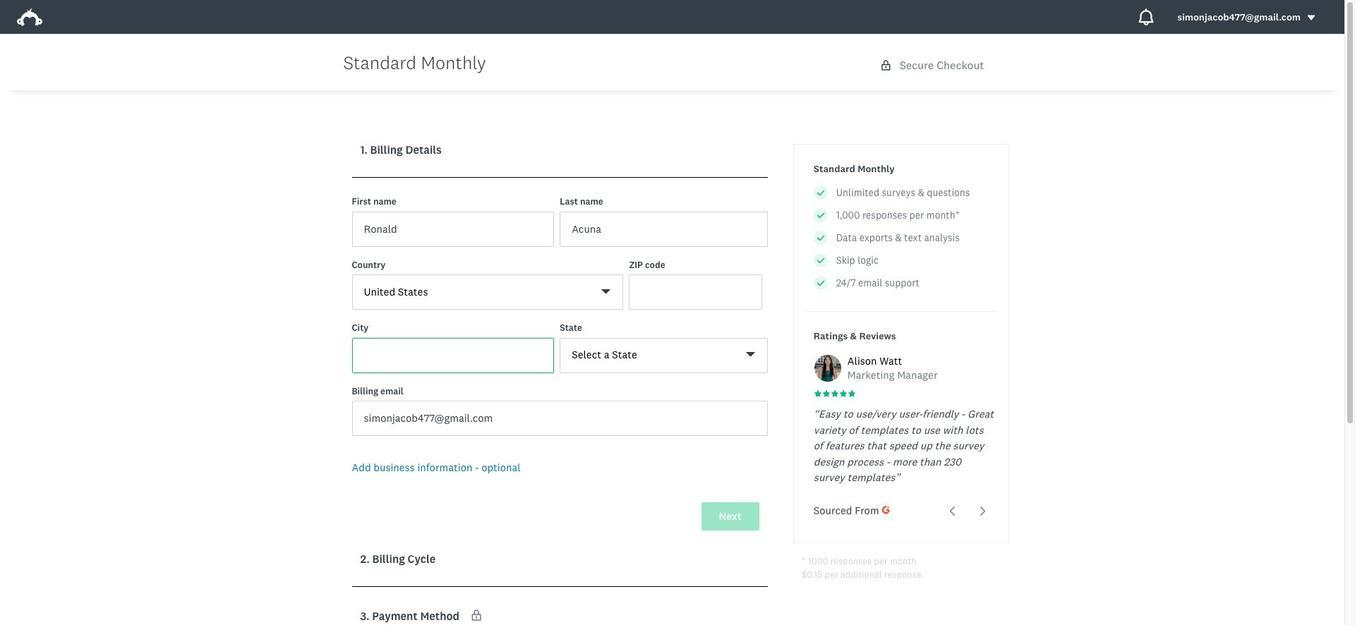 Task type: describe. For each thing, give the bounding box(es) containing it.
surveymonkey logo image
[[17, 8, 42, 26]]

dropdown arrow image
[[1307, 13, 1317, 23]]



Task type: locate. For each thing, give the bounding box(es) containing it.
products icon image
[[1138, 8, 1155, 25]]

None text field
[[352, 211, 554, 247], [560, 211, 768, 247], [352, 211, 554, 247], [560, 211, 768, 247]]

None telephone field
[[629, 275, 762, 310]]

None text field
[[352, 338, 554, 373], [352, 401, 768, 436], [352, 338, 554, 373], [352, 401, 768, 436]]

chevronleft image
[[948, 506, 958, 517]]

chevronright image
[[978, 506, 989, 517]]



Task type: vqa. For each thing, say whether or not it's contained in the screenshot.
telephone field
yes



